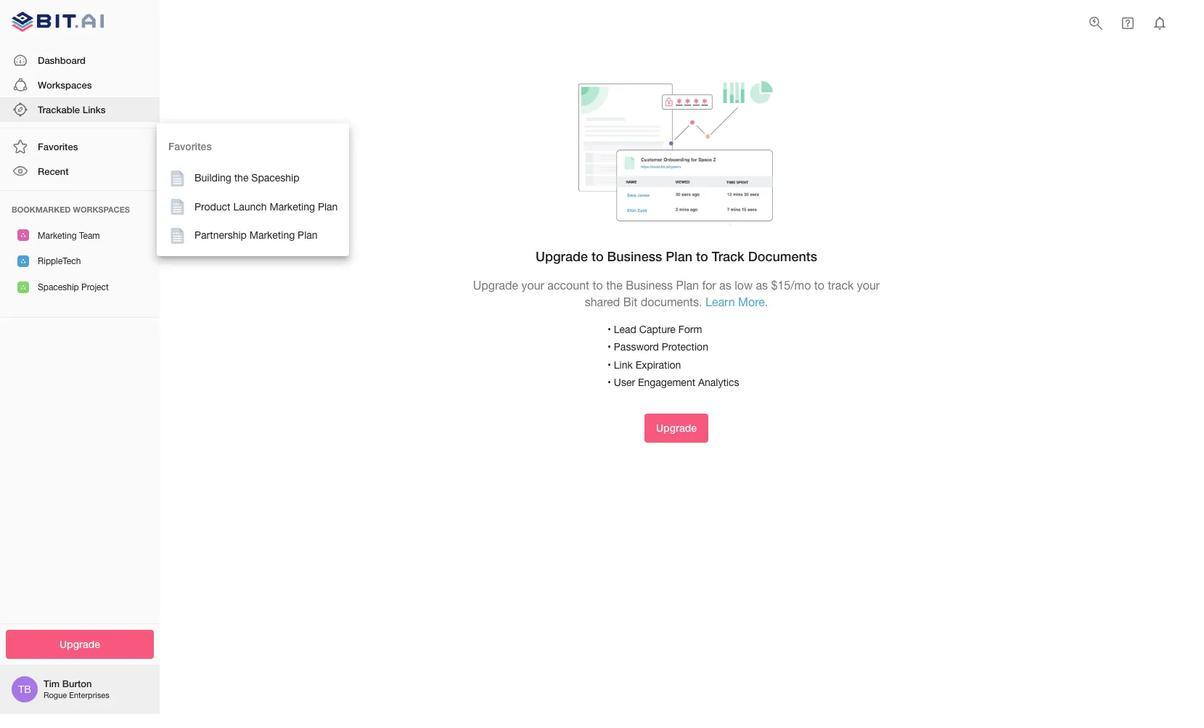 Task type: describe. For each thing, give the bounding box(es) containing it.
the inside menu item
[[234, 172, 249, 184]]

marketing down product launch marketing plan
[[249, 230, 295, 241]]

partnership marketing plan
[[195, 230, 318, 241]]

documents.
[[641, 296, 702, 309]]

low
[[735, 279, 753, 292]]

product launch marketing plan link
[[157, 193, 349, 222]]

0 vertical spatial business
[[607, 248, 662, 264]]

tim burton rogue enterprises
[[44, 678, 109, 700]]

form
[[678, 323, 702, 335]]

upgrade inside upgrade your account to the business plan for as low as $15/mo to track your shared bit documents.
[[473, 279, 518, 292]]

3 • from the top
[[608, 359, 611, 371]]

bookmarked
[[12, 204, 71, 214]]

trackable
[[38, 104, 80, 115]]

user
[[614, 377, 635, 388]]

• lead capture form • password protection • link expiration • user engagement analytics
[[608, 323, 739, 388]]

for
[[702, 279, 716, 292]]

favorites inside favorites menu
[[168, 140, 212, 152]]

project
[[81, 282, 109, 292]]

learn more. link
[[706, 296, 768, 309]]

2 • from the top
[[608, 341, 611, 353]]

spaceship project
[[38, 282, 109, 292]]

building the spaceship link
[[157, 164, 349, 193]]

burton
[[62, 678, 92, 690]]

favorites inside favorites button
[[38, 141, 78, 153]]

product launch marketing plan menu item
[[157, 193, 349, 222]]

link
[[614, 359, 633, 371]]

more.
[[738, 296, 768, 309]]

team
[[79, 230, 100, 241]]

track
[[828, 279, 854, 292]]

dashboard button
[[0, 48, 160, 72]]

links
[[83, 104, 106, 115]]

0 vertical spatial upgrade button
[[645, 413, 708, 443]]

business inside upgrade your account to the business plan for as low as $15/mo to track your shared bit documents.
[[626, 279, 673, 292]]

1 your from the left
[[521, 279, 544, 292]]

favorites menu
[[157, 123, 349, 256]]

2 your from the left
[[857, 279, 880, 292]]



Task type: vqa. For each thing, say whether or not it's contained in the screenshot.
Team
yes



Task type: locate. For each thing, give the bounding box(es) containing it.
1 as from the left
[[719, 279, 731, 292]]

bookmarked workspaces
[[12, 204, 130, 214]]

1 horizontal spatial as
[[756, 279, 768, 292]]

plan
[[318, 201, 338, 212], [298, 230, 318, 241], [666, 248, 692, 264], [676, 279, 699, 292]]

product
[[195, 201, 230, 212]]

expiration
[[636, 359, 681, 371]]

1 horizontal spatial your
[[857, 279, 880, 292]]

dashboard
[[38, 54, 86, 66]]

your right track
[[857, 279, 880, 292]]

spaceship up product launch marketing plan
[[251, 172, 299, 184]]

1 horizontal spatial favorites
[[168, 140, 212, 152]]

as right for
[[719, 279, 731, 292]]

• left lead
[[608, 323, 611, 335]]

workspaces
[[38, 79, 92, 91]]

favorites up recent
[[38, 141, 78, 153]]

recent
[[38, 166, 69, 177]]

partnership
[[195, 230, 247, 241]]

upgrade button down engagement at the bottom of the page
[[645, 413, 708, 443]]

1 • from the top
[[608, 323, 611, 335]]

0 horizontal spatial upgrade button
[[6, 630, 154, 659]]

upgrade your account to the business plan for as low as $15/mo to track your shared bit documents.
[[473, 279, 880, 309]]

engagement
[[638, 377, 695, 388]]

marketing right launch at top
[[270, 201, 315, 212]]

1 vertical spatial the
[[606, 279, 623, 292]]

as
[[719, 279, 731, 292], [756, 279, 768, 292]]

the right building
[[234, 172, 249, 184]]

0 horizontal spatial spaceship
[[38, 282, 79, 292]]

rippletech
[[38, 256, 81, 266]]

1 horizontal spatial spaceship
[[251, 172, 299, 184]]

workspaces button
[[0, 72, 160, 97]]

your left account
[[521, 279, 544, 292]]

marketing inside button
[[38, 230, 77, 241]]

•
[[608, 323, 611, 335], [608, 341, 611, 353], [608, 359, 611, 371], [608, 377, 611, 388]]

spaceship inside menu item
[[251, 172, 299, 184]]

enterprises
[[69, 691, 109, 700]]

trackable links button
[[0, 97, 160, 122]]

building the spaceship
[[195, 172, 299, 184]]

password
[[614, 341, 659, 353]]

1 horizontal spatial the
[[606, 279, 623, 292]]

favorites
[[168, 140, 212, 152], [38, 141, 78, 153]]

your
[[521, 279, 544, 292], [857, 279, 880, 292]]

0 horizontal spatial the
[[234, 172, 249, 184]]

marketing team button
[[0, 222, 160, 248]]

to
[[592, 248, 604, 264], [696, 248, 708, 264], [593, 279, 603, 292], [814, 279, 825, 292]]

• left "password"
[[608, 341, 611, 353]]

1 vertical spatial business
[[626, 279, 673, 292]]

spaceship inside button
[[38, 282, 79, 292]]

1 vertical spatial upgrade button
[[6, 630, 154, 659]]

upgrade to business plan to track documents
[[536, 248, 817, 264]]

spaceship project button
[[0, 274, 160, 300]]

marketing team
[[38, 230, 100, 241]]

1 vertical spatial spaceship
[[38, 282, 79, 292]]

tb
[[18, 684, 31, 695]]

workspaces
[[73, 204, 130, 214]]

trackable links
[[38, 104, 106, 115]]

• left link
[[608, 359, 611, 371]]

documents
[[748, 248, 817, 264]]

the up shared
[[606, 279, 623, 292]]

capture
[[639, 323, 676, 335]]

spaceship down the rippletech
[[38, 282, 79, 292]]

track
[[712, 248, 745, 264]]

0 horizontal spatial as
[[719, 279, 731, 292]]

building the spaceship menu item
[[157, 164, 349, 193]]

marketing up the rippletech
[[38, 230, 77, 241]]

partnership marketing plan menu item
[[157, 222, 349, 250]]

building
[[195, 172, 231, 184]]

upgrade button up burton
[[6, 630, 154, 659]]

plan inside upgrade your account to the business plan for as low as $15/mo to track your shared bit documents.
[[676, 279, 699, 292]]

• left user
[[608, 377, 611, 388]]

upgrade button
[[645, 413, 708, 443], [6, 630, 154, 659]]

bit
[[623, 296, 638, 309]]

protection
[[662, 341, 708, 353]]

marketing
[[270, 201, 315, 212], [249, 230, 295, 241], [38, 230, 77, 241]]

upgrade
[[536, 248, 588, 264], [473, 279, 518, 292], [656, 421, 697, 434], [60, 638, 100, 650]]

favorites up building
[[168, 140, 212, 152]]

the inside upgrade your account to the business plan for as low as $15/mo to track your shared bit documents.
[[606, 279, 623, 292]]

rippletech button
[[0, 248, 160, 274]]

0 vertical spatial spaceship
[[251, 172, 299, 184]]

launch
[[233, 201, 267, 212]]

business
[[607, 248, 662, 264], [626, 279, 673, 292]]

tim
[[44, 678, 60, 690]]

rogue
[[44, 691, 67, 700]]

learn more.
[[706, 296, 768, 309]]

$15/mo
[[771, 279, 811, 292]]

1 horizontal spatial upgrade button
[[645, 413, 708, 443]]

2 as from the left
[[756, 279, 768, 292]]

favorites button
[[0, 134, 160, 159]]

shared
[[585, 296, 620, 309]]

analytics
[[698, 377, 739, 388]]

partnership marketing plan link
[[157, 222, 349, 250]]

lead
[[614, 323, 637, 335]]

4 • from the top
[[608, 377, 611, 388]]

the
[[234, 172, 249, 184], [606, 279, 623, 292]]

0 horizontal spatial favorites
[[38, 141, 78, 153]]

0 vertical spatial the
[[234, 172, 249, 184]]

as right low
[[756, 279, 768, 292]]

spaceship
[[251, 172, 299, 184], [38, 282, 79, 292]]

account
[[548, 279, 589, 292]]

learn
[[706, 296, 735, 309]]

recent button
[[0, 159, 160, 184]]

product launch marketing plan
[[195, 201, 338, 212]]

0 horizontal spatial your
[[521, 279, 544, 292]]



